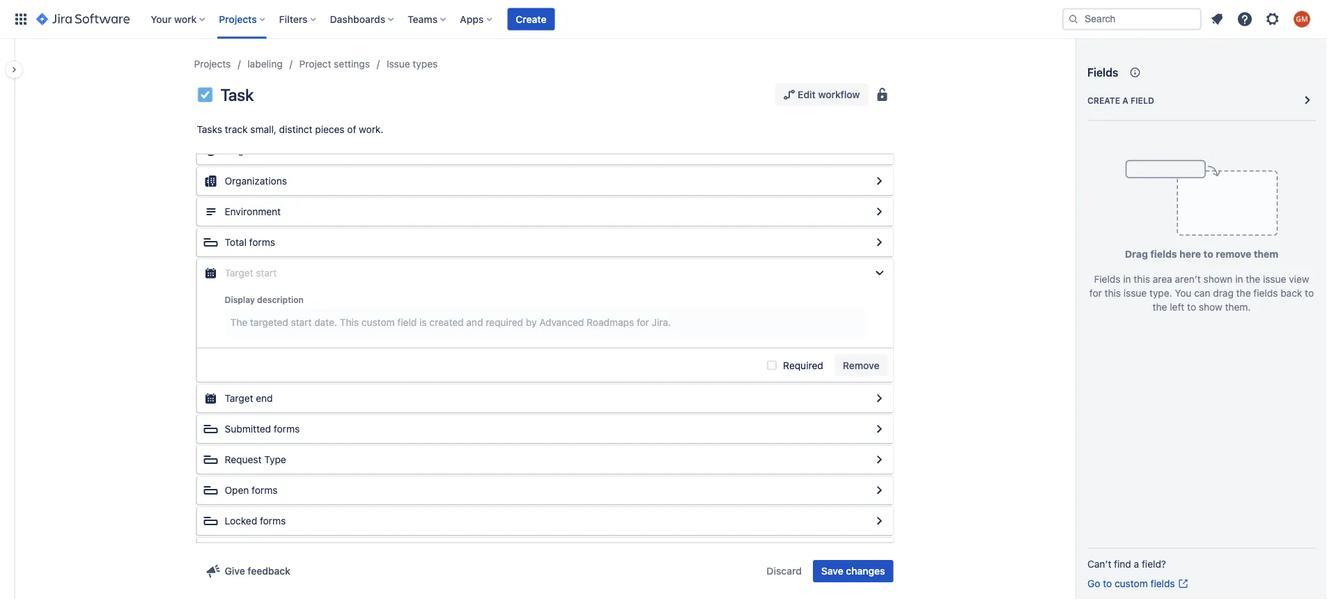 Task type: describe. For each thing, give the bounding box(es) containing it.
dashboards button
[[326, 8, 399, 30]]

original estimate
[[225, 145, 301, 156]]

give feedback
[[225, 565, 290, 577]]

your work button
[[147, 8, 211, 30]]

appswitcher icon image
[[13, 11, 29, 28]]

save changes button
[[813, 560, 894, 583]]

1 vertical spatial a
[[1134, 558, 1139, 570]]

tasks track small, distinct pieces of work.
[[197, 124, 384, 135]]

original estimate button
[[197, 137, 894, 164]]

display
[[225, 295, 255, 305]]

task
[[221, 85, 254, 105]]

0 horizontal spatial this
[[1105, 287, 1121, 299]]

open forms button
[[197, 477, 894, 504]]

forms for submitted forms
[[274, 423, 300, 435]]

open field configuration image inside "environment" button
[[871, 203, 888, 220]]

type
[[264, 454, 286, 465]]

1 vertical spatial the
[[1237, 287, 1251, 299]]

locked
[[225, 515, 257, 527]]

2 in from the left
[[1236, 273, 1243, 285]]

Search field
[[1063, 8, 1202, 30]]

sidebar navigation image
[[0, 56, 31, 84]]

issue
[[387, 58, 410, 70]]

Display description field
[[226, 310, 864, 335]]

your
[[151, 13, 172, 25]]

field
[[1131, 95, 1154, 105]]

view
[[1289, 273, 1310, 285]]

here
[[1180, 248, 1201, 260]]

0 horizontal spatial a
[[1123, 95, 1129, 105]]

edit workflow
[[798, 89, 860, 100]]

estimate
[[262, 145, 301, 156]]

organizations button
[[197, 167, 894, 195]]

open field configuration image for target
[[871, 390, 888, 407]]

total forms button
[[197, 229, 894, 256]]

create for create a field
[[1088, 95, 1120, 105]]

teams button
[[404, 8, 452, 30]]

this link will be opened in a new tab image
[[1178, 578, 1189, 589]]

organizations
[[225, 175, 287, 187]]

open field configuration image inside organizations button
[[871, 173, 888, 190]]

project settings link
[[299, 56, 370, 72]]

project
[[299, 58, 331, 70]]

to inside 'link'
[[1103, 578, 1112, 589]]

apps
[[460, 13, 484, 25]]

target start
[[225, 267, 277, 279]]

locked forms button
[[197, 507, 894, 535]]

submitted forms button
[[197, 415, 894, 443]]

open field configuration image for forms
[[871, 482, 888, 499]]

remove
[[843, 360, 880, 371]]

settings
[[334, 58, 370, 70]]

drag
[[1213, 287, 1234, 299]]

open field configuration image for estimate
[[871, 142, 888, 159]]

of
[[347, 124, 356, 135]]

apps button
[[456, 8, 498, 30]]

fields inside fields in this area aren't shown in the issue view for this issue type. you can drag the fields back to the left to show them.
[[1254, 287, 1278, 299]]

go
[[1088, 578, 1101, 589]]

notifications image
[[1209, 11, 1226, 28]]

target end
[[225, 393, 273, 404]]

find
[[1114, 558, 1132, 570]]

open field configuration image for total
[[871, 234, 888, 251]]

remove
[[1216, 248, 1252, 260]]

edit
[[798, 89, 816, 100]]

start
[[256, 267, 277, 279]]

0 vertical spatial the
[[1246, 273, 1261, 285]]

fields for fields in this area aren't shown in the issue view for this issue type. you can drag the fields back to the left to show them.
[[1094, 273, 1121, 285]]

small,
[[250, 124, 277, 135]]

discard
[[767, 565, 802, 577]]

open field configuration image for locked
[[871, 513, 888, 530]]

create a field
[[1088, 95, 1154, 105]]

request type button
[[197, 446, 894, 474]]

area
[[1153, 273, 1173, 285]]

drag
[[1125, 248, 1148, 260]]

to right left
[[1187, 301, 1196, 313]]

display description
[[225, 295, 304, 305]]

them
[[1254, 248, 1279, 260]]

you
[[1175, 287, 1192, 299]]

left
[[1170, 301, 1185, 313]]

request
[[225, 454, 262, 465]]

create for create
[[516, 13, 547, 25]]

2 vertical spatial the
[[1153, 301, 1167, 313]]

fields inside 'link'
[[1151, 578, 1175, 589]]

target end button
[[197, 385, 894, 413]]

go to custom fields link
[[1088, 577, 1189, 591]]

labeling
[[248, 58, 283, 70]]

changes
[[846, 565, 885, 577]]



Task type: locate. For each thing, give the bounding box(es) containing it.
1 vertical spatial fields
[[1094, 273, 1121, 285]]

for
[[1090, 287, 1102, 299]]

2 vertical spatial fields
[[1151, 578, 1175, 589]]

create button
[[507, 8, 555, 30]]

banner
[[0, 0, 1327, 39]]

create inside button
[[516, 13, 547, 25]]

1 in from the left
[[1123, 273, 1131, 285]]

create
[[516, 13, 547, 25], [1088, 95, 1120, 105]]

total forms
[[225, 237, 275, 248]]

2 target from the top
[[225, 393, 253, 404]]

2 open field configuration image from the top
[[871, 234, 888, 251]]

fields inside fields in this area aren't shown in the issue view for this issue type. you can drag the fields back to the left to show them.
[[1094, 273, 1121, 285]]

work
[[174, 13, 197, 25]]

0 horizontal spatial create
[[516, 13, 547, 25]]

4 open field configuration image from the top
[[871, 421, 888, 438]]

target for target start
[[225, 267, 253, 279]]

1 vertical spatial create
[[1088, 95, 1120, 105]]

forms right 'open'
[[252, 485, 278, 496]]

open field configuration image inside total forms button
[[871, 234, 888, 251]]

environment button
[[197, 198, 894, 226]]

track
[[225, 124, 248, 135]]

request type
[[225, 454, 286, 465]]

create right apps dropdown button
[[516, 13, 547, 25]]

open field configuration image inside open forms button
[[871, 482, 888, 499]]

1 horizontal spatial issue
[[1263, 273, 1287, 285]]

0 horizontal spatial in
[[1123, 273, 1131, 285]]

create left field
[[1088, 95, 1120, 105]]

a left field
[[1123, 95, 1129, 105]]

primary element
[[8, 0, 1063, 39]]

field?
[[1142, 558, 1166, 570]]

aren't
[[1175, 273, 1201, 285]]

issue left type.
[[1124, 287, 1147, 299]]

fields
[[1088, 66, 1119, 79], [1094, 273, 1121, 285]]

issue types link
[[387, 56, 438, 72]]

tasks
[[197, 124, 222, 135]]

this
[[1134, 273, 1150, 285], [1105, 287, 1121, 299]]

close field configuration image
[[871, 265, 888, 282]]

required
[[783, 360, 823, 371]]

target
[[225, 267, 253, 279], [225, 393, 253, 404]]

labeling link
[[248, 56, 283, 72]]

projects link
[[194, 56, 231, 72]]

forms for locked forms
[[260, 515, 286, 527]]

in down drag
[[1123, 273, 1131, 285]]

fields up area
[[1151, 248, 1177, 260]]

open field configuration image inside submitted forms button
[[871, 421, 888, 438]]

open forms
[[225, 485, 278, 496]]

drag fields here to remove them
[[1125, 248, 1279, 260]]

the down type.
[[1153, 301, 1167, 313]]

forms up type at the left
[[274, 423, 300, 435]]

distinct
[[279, 124, 313, 135]]

target left end
[[225, 393, 253, 404]]

1 open field configuration image from the top
[[871, 142, 888, 159]]

issue up back
[[1263, 273, 1287, 285]]

description
[[257, 295, 304, 305]]

1 vertical spatial projects
[[194, 58, 231, 70]]

submitted forms
[[225, 423, 300, 435]]

3 open field configuration image from the top
[[871, 452, 888, 468]]

the up them.
[[1237, 287, 1251, 299]]

0 vertical spatial issue
[[1263, 273, 1287, 285]]

projects for the projects popup button
[[219, 13, 257, 25]]

environment
[[225, 206, 281, 217]]

open field configuration image inside request type 'button'
[[871, 452, 888, 468]]

open field configuration image inside locked forms button
[[871, 513, 888, 530]]

end
[[256, 393, 273, 404]]

show
[[1199, 301, 1223, 313]]

dashboards
[[330, 13, 385, 25]]

0 vertical spatial target
[[225, 267, 253, 279]]

target inside target end button
[[225, 393, 253, 404]]

0 vertical spatial a
[[1123, 95, 1129, 105]]

back
[[1281, 287, 1303, 299]]

fields in this area aren't shown in the issue view for this issue type. you can drag the fields back to the left to show them.
[[1090, 273, 1314, 313]]

1 vertical spatial target
[[225, 393, 253, 404]]

to right go
[[1103, 578, 1112, 589]]

open field configuration image for submitted
[[871, 421, 888, 438]]

1 vertical spatial issue
[[1124, 287, 1147, 299]]

fields left the this link will be opened in a new tab "image"
[[1151, 578, 1175, 589]]

type.
[[1150, 287, 1172, 299]]

total
[[225, 237, 247, 248]]

discard button
[[758, 560, 810, 583]]

1 vertical spatial fields
[[1254, 287, 1278, 299]]

more information about the fields image
[[1127, 64, 1144, 81]]

target up display
[[225, 267, 253, 279]]

shown
[[1204, 273, 1233, 285]]

remove button
[[835, 354, 888, 377]]

4 open field configuration image from the top
[[871, 482, 888, 499]]

the down them
[[1246, 273, 1261, 285]]

5 open field configuration image from the top
[[871, 513, 888, 530]]

filters
[[279, 13, 308, 25]]

save changes
[[821, 565, 885, 577]]

0 horizontal spatial issue
[[1124, 287, 1147, 299]]

help image
[[1237, 11, 1254, 28]]

3 open field configuration image from the top
[[871, 390, 888, 407]]

give
[[225, 565, 245, 577]]

can
[[1194, 287, 1211, 299]]

open field configuration image inside target end button
[[871, 390, 888, 407]]

issue type icon image
[[197, 86, 214, 103]]

locked forms
[[225, 515, 286, 527]]

filters button
[[275, 8, 322, 30]]

1 target from the top
[[225, 267, 253, 279]]

issue types
[[387, 58, 438, 70]]

forms for total forms
[[249, 237, 275, 248]]

feedback
[[248, 565, 290, 577]]

a right find
[[1134, 558, 1139, 570]]

open field configuration image
[[871, 142, 888, 159], [871, 203, 888, 220], [871, 452, 888, 468], [871, 482, 888, 499]]

no restrictions image
[[874, 86, 891, 103]]

2 open field configuration image from the top
[[871, 203, 888, 220]]

open field configuration image inside original estimate button
[[871, 142, 888, 159]]

0 vertical spatial fields
[[1088, 66, 1119, 79]]

open field configuration image for type
[[871, 452, 888, 468]]

1 horizontal spatial in
[[1236, 273, 1243, 285]]

jira software image
[[36, 11, 130, 28], [36, 11, 130, 28]]

save
[[821, 565, 844, 577]]

1 vertical spatial this
[[1105, 287, 1121, 299]]

1 horizontal spatial create
[[1088, 95, 1120, 105]]

go to custom fields
[[1088, 578, 1175, 589]]

projects up projects link
[[219, 13, 257, 25]]

work.
[[359, 124, 384, 135]]

original
[[225, 145, 259, 156]]

forms right total
[[249, 237, 275, 248]]

pieces
[[315, 124, 345, 135]]

open field configuration image
[[871, 173, 888, 190], [871, 234, 888, 251], [871, 390, 888, 407], [871, 421, 888, 438], [871, 513, 888, 530]]

0 vertical spatial this
[[1134, 273, 1150, 285]]

0 vertical spatial projects
[[219, 13, 257, 25]]

in
[[1123, 273, 1131, 285], [1236, 273, 1243, 285]]

your work
[[151, 13, 197, 25]]

project settings
[[299, 58, 370, 70]]

open
[[225, 485, 249, 496]]

your profile and settings image
[[1294, 11, 1311, 28]]

projects up the issue type icon
[[194, 58, 231, 70]]

them.
[[1225, 301, 1251, 313]]

can't find a field?
[[1088, 558, 1166, 570]]

projects
[[219, 13, 257, 25], [194, 58, 231, 70]]

this right for
[[1105, 287, 1121, 299]]

settings image
[[1265, 11, 1281, 28]]

1 horizontal spatial a
[[1134, 558, 1139, 570]]

to right here
[[1204, 248, 1214, 260]]

target for target end
[[225, 393, 253, 404]]

forms inside button
[[252, 485, 278, 496]]

forms right locked
[[260, 515, 286, 527]]

this left area
[[1134, 273, 1150, 285]]

issue
[[1263, 273, 1287, 285], [1124, 287, 1147, 299]]

fields up for
[[1094, 273, 1121, 285]]

forms for open forms
[[252, 485, 278, 496]]

fields left more information about the fields icon
[[1088, 66, 1119, 79]]

to down view
[[1305, 287, 1314, 299]]

edit workflow button
[[776, 84, 869, 106]]

in right shown
[[1236, 273, 1243, 285]]

1 open field configuration image from the top
[[871, 173, 888, 190]]

fields for fields
[[1088, 66, 1119, 79]]

fields
[[1151, 248, 1177, 260], [1254, 287, 1278, 299], [1151, 578, 1175, 589]]

banner containing your work
[[0, 0, 1327, 39]]

give feedback button
[[197, 560, 299, 583]]

can't
[[1088, 558, 1112, 570]]

teams
[[408, 13, 438, 25]]

types
[[413, 58, 438, 70]]

1 horizontal spatial this
[[1134, 273, 1150, 285]]

search image
[[1068, 14, 1079, 25]]

0 vertical spatial fields
[[1151, 248, 1177, 260]]

custom
[[1115, 578, 1148, 589]]

projects for projects link
[[194, 58, 231, 70]]

0 vertical spatial create
[[516, 13, 547, 25]]

fields left back
[[1254, 287, 1278, 299]]

projects inside popup button
[[219, 13, 257, 25]]



Task type: vqa. For each thing, say whether or not it's contained in the screenshot.
work
yes



